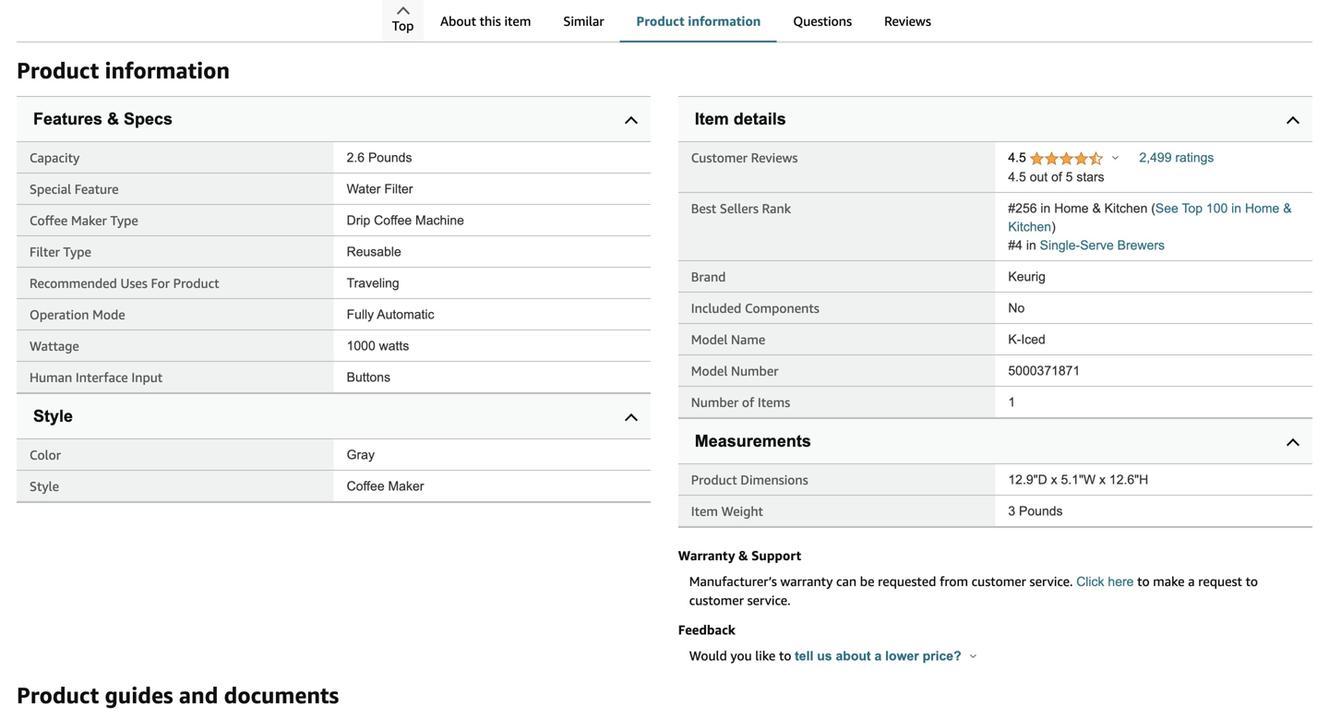 Task type: describe. For each thing, give the bounding box(es) containing it.
customer reviews
[[691, 150, 798, 165]]

1 horizontal spatial reviews
[[884, 13, 931, 29]]

price?
[[923, 649, 962, 663]]

customer
[[691, 150, 748, 165]]

included components
[[691, 301, 820, 316]]

similar
[[563, 13, 604, 29]]

like
[[755, 648, 776, 663]]

customer inside to make a request to customer service.
[[689, 593, 744, 608]]

would
[[689, 648, 727, 663]]

warranty & support
[[678, 548, 801, 563]]

feedback
[[678, 622, 736, 638]]

maker for coffee maker type
[[71, 213, 107, 228]]

product right similar
[[637, 13, 685, 29]]

style inside dropdown button
[[33, 407, 73, 426]]

water
[[347, 182, 381, 196]]

best
[[691, 201, 716, 216]]

can
[[836, 574, 857, 589]]

here
[[1108, 575, 1134, 589]]

100
[[1206, 201, 1228, 216]]

section collapse image for style
[[625, 414, 638, 427]]

questions
[[793, 13, 852, 29]]

pounds for item weight
[[1019, 504, 1063, 518]]

you
[[731, 648, 752, 663]]

capacity
[[30, 150, 80, 165]]

be
[[860, 574, 875, 589]]

0 vertical spatial top
[[392, 18, 414, 33]]

tell us about a lower price? button
[[795, 649, 977, 663]]

& down stars
[[1092, 201, 1101, 216]]

features
[[33, 109, 103, 128]]

2 horizontal spatial to
[[1246, 574, 1258, 589]]

keurig
[[1008, 270, 1046, 284]]

& up manufacturer's
[[739, 548, 748, 563]]

lower
[[885, 649, 919, 663]]

water filter
[[347, 182, 413, 196]]

guides
[[105, 682, 173, 709]]

and
[[179, 682, 218, 709]]

0 horizontal spatial to
[[779, 648, 792, 663]]

weight
[[722, 504, 763, 519]]

1000
[[347, 339, 375, 353]]

machine
[[415, 213, 464, 228]]

1 horizontal spatial to
[[1137, 574, 1150, 589]]

product guides and documents
[[17, 682, 339, 709]]

requested
[[878, 574, 936, 589]]

see top 100 in home & kitchen
[[1008, 201, 1292, 234]]

1 horizontal spatial customer
[[972, 574, 1026, 589]]

0 vertical spatial kitchen
[[1105, 201, 1148, 216]]

coffee down water filter
[[374, 213, 412, 228]]

0 horizontal spatial type
[[63, 244, 91, 260]]

brand
[[691, 269, 726, 284]]

#256
[[1008, 201, 1037, 216]]

gray
[[347, 448, 375, 462]]

4.5 for 4.5
[[1008, 151, 1030, 165]]

wattage
[[30, 338, 79, 354]]

model for model name
[[691, 332, 728, 347]]

k-iced
[[1008, 332, 1046, 347]]

1 horizontal spatial service.
[[1030, 574, 1073, 589]]

rank
[[762, 201, 791, 216]]

popover image
[[970, 654, 977, 658]]

maker for coffee maker
[[388, 479, 424, 494]]

5.1"w
[[1061, 473, 1096, 487]]

1 home from the left
[[1054, 201, 1089, 216]]

1 vertical spatial style
[[30, 479, 59, 494]]

1
[[1008, 395, 1016, 410]]

input
[[131, 370, 163, 385]]

item
[[504, 13, 531, 29]]

mode
[[92, 307, 125, 322]]

recommended
[[30, 276, 117, 291]]

traveling
[[347, 276, 399, 290]]

5
[[1066, 170, 1073, 184]]

home inside see top 100 in home & kitchen
[[1245, 201, 1280, 216]]

1 horizontal spatial information
[[688, 13, 761, 29]]

tell us about a lower price?
[[795, 649, 965, 663]]

best sellers rank
[[691, 201, 791, 216]]

product dimensions
[[691, 472, 808, 488]]

0 horizontal spatial reviews
[[751, 150, 798, 165]]

to make a request to customer service.
[[689, 574, 1258, 608]]

& inside "dropdown button"
[[107, 109, 119, 128]]

would you like to
[[689, 648, 795, 663]]

single-
[[1040, 238, 1080, 253]]

kitchen inside see top 100 in home & kitchen
[[1008, 220, 1052, 234]]

coffee maker type
[[30, 213, 138, 228]]

item details button
[[678, 97, 1313, 141]]

make
[[1153, 574, 1185, 589]]

2.6 pounds
[[347, 151, 412, 165]]

section collapse image
[[625, 116, 638, 129]]

item details
[[695, 109, 786, 128]]

product up the item weight
[[691, 472, 737, 488]]

tell
[[795, 649, 814, 663]]

operation mode
[[30, 307, 125, 322]]

manufacturer's
[[689, 574, 777, 589]]

about
[[836, 649, 871, 663]]

fully automatic
[[347, 308, 434, 322]]

1 horizontal spatial product information
[[637, 13, 761, 29]]

out
[[1030, 170, 1048, 184]]

human interface input
[[30, 370, 163, 385]]

watts
[[379, 339, 409, 353]]

section collapse image for item details
[[1287, 116, 1300, 129]]

model number
[[691, 363, 779, 379]]

manufacturer's warranty can be requested from customer service. click here
[[689, 574, 1134, 589]]

0 vertical spatial of
[[1052, 170, 1062, 184]]

automatic
[[377, 308, 434, 322]]

specs
[[124, 109, 173, 128]]

support
[[752, 548, 801, 563]]

fully
[[347, 308, 374, 322]]

pounds for capacity
[[368, 151, 412, 165]]

uses
[[120, 276, 148, 291]]

in inside see top 100 in home & kitchen
[[1232, 201, 1242, 216]]

dimensions
[[741, 472, 808, 488]]



Task type: locate. For each thing, give the bounding box(es) containing it.
style down human at the left bottom of the page
[[33, 407, 73, 426]]

operation
[[30, 307, 89, 322]]

item inside dropdown button
[[695, 109, 729, 128]]

(
[[1151, 201, 1156, 216]]

item for item details
[[695, 109, 729, 128]]

top inside see top 100 in home & kitchen
[[1182, 201, 1203, 216]]

1 vertical spatial information
[[105, 57, 230, 84]]

product right for
[[173, 276, 219, 291]]

0 vertical spatial service.
[[1030, 574, 1073, 589]]

section collapse image
[[1287, 116, 1300, 129], [625, 414, 638, 427], [1287, 439, 1300, 452]]

special feature
[[30, 181, 119, 197]]

see top 100 in home & kitchen link
[[1008, 201, 1292, 234]]

click
[[1077, 575, 1105, 589]]

stars
[[1077, 170, 1105, 184]]

k-
[[1008, 332, 1021, 347]]

1 vertical spatial number
[[691, 395, 739, 410]]

coffee for coffee maker
[[347, 479, 385, 494]]

this
[[480, 13, 501, 29]]

of left 5 in the top of the page
[[1052, 170, 1062, 184]]

reviews
[[884, 13, 931, 29], [751, 150, 798, 165]]

0 horizontal spatial filter
[[30, 244, 60, 260]]

2.6
[[347, 151, 365, 165]]

us
[[817, 649, 832, 663]]

see
[[1156, 201, 1179, 216]]

of
[[1052, 170, 1062, 184], [742, 395, 754, 410]]

1 vertical spatial product information
[[17, 57, 230, 84]]

section collapse image inside "item details" dropdown button
[[1287, 116, 1300, 129]]

about this item
[[440, 13, 531, 29]]

4.5 left out at the top right of the page
[[1008, 170, 1026, 184]]

0 vertical spatial section collapse image
[[1287, 116, 1300, 129]]

service. left click
[[1030, 574, 1073, 589]]

brewers
[[1118, 238, 1165, 253]]

customer
[[972, 574, 1026, 589], [689, 593, 744, 608]]

0 vertical spatial item
[[695, 109, 729, 128]]

1 vertical spatial model
[[691, 363, 728, 379]]

coffee down gray
[[347, 479, 385, 494]]

2 model from the top
[[691, 363, 728, 379]]

features & specs
[[33, 109, 173, 128]]

warranty
[[678, 548, 735, 563]]

0 vertical spatial reviews
[[884, 13, 931, 29]]

pounds right 3
[[1019, 504, 1063, 518]]

item for item weight
[[691, 504, 718, 519]]

item
[[695, 109, 729, 128], [691, 504, 718, 519]]

popover image
[[1112, 155, 1119, 160]]

1 horizontal spatial home
[[1245, 201, 1280, 216]]

home right 100
[[1245, 201, 1280, 216]]

0 vertical spatial model
[[691, 332, 728, 347]]

#256 in home & kitchen (
[[1008, 201, 1156, 216]]

in
[[1041, 201, 1051, 216], [1232, 201, 1242, 216], [1026, 238, 1036, 253]]

x right 5.1"w at bottom
[[1099, 473, 1106, 487]]

1 model from the top
[[691, 332, 728, 347]]

#4
[[1008, 238, 1023, 253]]

product information
[[637, 13, 761, 29], [17, 57, 230, 84]]

1 vertical spatial 4.5
[[1008, 170, 1026, 184]]

name
[[731, 332, 766, 347]]

item up customer
[[695, 109, 729, 128]]

top left about
[[392, 18, 414, 33]]

0 horizontal spatial maker
[[71, 213, 107, 228]]

0 horizontal spatial home
[[1054, 201, 1089, 216]]

1 horizontal spatial a
[[1188, 574, 1195, 589]]

item left weight
[[691, 504, 718, 519]]

1 vertical spatial a
[[875, 649, 882, 663]]

single-serve brewers link
[[1040, 238, 1165, 253]]

pounds up water filter
[[368, 151, 412, 165]]

1 horizontal spatial of
[[1052, 170, 1062, 184]]

1 x from the left
[[1051, 473, 1058, 487]]

coffee maker
[[347, 479, 424, 494]]

a
[[1188, 574, 1195, 589], [875, 649, 882, 663]]

coffee down special
[[30, 213, 68, 228]]

)
[[1052, 220, 1056, 234]]

model down model name
[[691, 363, 728, 379]]

model name
[[691, 332, 766, 347]]

0 horizontal spatial product information
[[17, 57, 230, 84]]

12.6"h
[[1109, 473, 1149, 487]]

kitchen left ( on the right top of the page
[[1105, 201, 1148, 216]]

x
[[1051, 473, 1058, 487], [1099, 473, 1106, 487]]

a right the make
[[1188, 574, 1195, 589]]

4.5 button
[[1008, 151, 1119, 168]]

1 vertical spatial pounds
[[1019, 504, 1063, 518]]

0 vertical spatial product information
[[637, 13, 761, 29]]

style down the color
[[30, 479, 59, 494]]

home
[[1054, 201, 1089, 216], [1245, 201, 1280, 216]]

0 horizontal spatial top
[[392, 18, 414, 33]]

service. inside to make a request to customer service.
[[747, 593, 791, 608]]

model
[[691, 332, 728, 347], [691, 363, 728, 379]]

1 horizontal spatial filter
[[384, 182, 413, 196]]

customer right from
[[972, 574, 1026, 589]]

service.
[[1030, 574, 1073, 589], [747, 593, 791, 608]]

information
[[688, 13, 761, 29], [105, 57, 230, 84]]

customer down manufacturer's
[[689, 593, 744, 608]]

0 horizontal spatial a
[[875, 649, 882, 663]]

a left lower
[[875, 649, 882, 663]]

style button
[[17, 394, 651, 439]]

2 horizontal spatial in
[[1232, 201, 1242, 216]]

1 vertical spatial top
[[1182, 201, 1203, 216]]

x left 5.1"w at bottom
[[1051, 473, 1058, 487]]

to
[[1137, 574, 1150, 589], [1246, 574, 1258, 589], [779, 648, 792, 663]]

2 home from the left
[[1245, 201, 1280, 216]]

0 vertical spatial a
[[1188, 574, 1195, 589]]

1 horizontal spatial type
[[110, 213, 138, 228]]

0 vertical spatial type
[[110, 213, 138, 228]]

ratings
[[1175, 151, 1214, 165]]

reusable
[[347, 245, 401, 259]]

to left tell
[[779, 648, 792, 663]]

12.9"d
[[1008, 473, 1047, 487]]

1 vertical spatial of
[[742, 395, 754, 410]]

home up )
[[1054, 201, 1089, 216]]

4.5 inside button
[[1008, 151, 1030, 165]]

section collapse image inside "style" dropdown button
[[625, 414, 638, 427]]

0 horizontal spatial in
[[1026, 238, 1036, 253]]

model for model number
[[691, 363, 728, 379]]

top left 100
[[1182, 201, 1203, 216]]

& right 100
[[1283, 201, 1292, 216]]

interface
[[76, 370, 128, 385]]

& left specs
[[107, 109, 119, 128]]

1 horizontal spatial top
[[1182, 201, 1203, 216]]

1 vertical spatial service.
[[747, 593, 791, 608]]

components
[[745, 301, 820, 316]]

type down feature
[[110, 213, 138, 228]]

click here link
[[1077, 575, 1134, 589]]

0 vertical spatial information
[[688, 13, 761, 29]]

4.5
[[1008, 151, 1030, 165], [1008, 170, 1026, 184]]

0 vertical spatial style
[[33, 407, 73, 426]]

filter up the recommended
[[30, 244, 60, 260]]

product up the features
[[17, 57, 99, 84]]

1 horizontal spatial in
[[1041, 201, 1051, 216]]

number down name
[[731, 363, 779, 379]]

reviews down details
[[751, 150, 798, 165]]

coffee for coffee maker type
[[30, 213, 68, 228]]

color
[[30, 447, 61, 463]]

item weight
[[691, 504, 763, 519]]

section collapse image for measurements
[[1287, 439, 1300, 452]]

1 vertical spatial reviews
[[751, 150, 798, 165]]

serve
[[1080, 238, 1114, 253]]

type up the recommended
[[63, 244, 91, 260]]

buttons
[[347, 370, 391, 385]]

0 vertical spatial 4.5
[[1008, 151, 1030, 165]]

0 horizontal spatial x
[[1051, 473, 1058, 487]]

in right #256
[[1041, 201, 1051, 216]]

of left items
[[742, 395, 754, 410]]

1 vertical spatial customer
[[689, 593, 744, 608]]

product
[[637, 13, 685, 29], [17, 57, 99, 84], [173, 276, 219, 291], [691, 472, 737, 488], [17, 682, 99, 709]]

features & specs button
[[17, 97, 651, 141]]

4.5 up out at the top right of the page
[[1008, 151, 1030, 165]]

1 4.5 from the top
[[1008, 151, 1030, 165]]

1 horizontal spatial pounds
[[1019, 504, 1063, 518]]

drip coffee machine
[[347, 213, 464, 228]]

in right 100
[[1232, 201, 1242, 216]]

0 vertical spatial number
[[731, 363, 779, 379]]

0 vertical spatial pounds
[[368, 151, 412, 165]]

1 horizontal spatial kitchen
[[1105, 201, 1148, 216]]

section collapse image inside measurements dropdown button
[[1287, 439, 1300, 452]]

0 vertical spatial customer
[[972, 574, 1026, 589]]

a inside to make a request to customer service.
[[1188, 574, 1195, 589]]

included
[[691, 301, 742, 316]]

0 horizontal spatial pounds
[[368, 151, 412, 165]]

sellers
[[720, 201, 759, 216]]

1 vertical spatial maker
[[388, 479, 424, 494]]

5000371871
[[1008, 364, 1080, 378]]

to right request
[[1246, 574, 1258, 589]]

details
[[734, 109, 786, 128]]

0 horizontal spatial of
[[742, 395, 754, 410]]

number
[[731, 363, 779, 379], [691, 395, 739, 410]]

0 horizontal spatial customer
[[689, 593, 744, 608]]

documents
[[224, 682, 339, 709]]

0 horizontal spatial information
[[105, 57, 230, 84]]

& inside see top 100 in home & kitchen
[[1283, 201, 1292, 216]]

iced
[[1021, 332, 1046, 347]]

0 vertical spatial filter
[[384, 182, 413, 196]]

pounds
[[368, 151, 412, 165], [1019, 504, 1063, 518]]

to right here
[[1137, 574, 1150, 589]]

4.5 out of 5 stars
[[1008, 170, 1105, 184]]

4.5 for 4.5 out of 5 stars
[[1008, 170, 1026, 184]]

from
[[940, 574, 968, 589]]

service. down manufacturer's
[[747, 593, 791, 608]]

in for #256 in home & kitchen (
[[1041, 201, 1051, 216]]

0 vertical spatial maker
[[71, 213, 107, 228]]

measurements
[[695, 432, 811, 451]]

1 vertical spatial section collapse image
[[625, 414, 638, 427]]

kitchen down #256
[[1008, 220, 1052, 234]]

recommended uses for product
[[30, 276, 219, 291]]

1 vertical spatial filter
[[30, 244, 60, 260]]

2 vertical spatial section collapse image
[[1287, 439, 1300, 452]]

in right #4 at the top right of the page
[[1026, 238, 1036, 253]]

1 vertical spatial type
[[63, 244, 91, 260]]

product left guides
[[17, 682, 99, 709]]

filter up "drip coffee machine"
[[384, 182, 413, 196]]

1 vertical spatial item
[[691, 504, 718, 519]]

reviews right questions
[[884, 13, 931, 29]]

1 vertical spatial kitchen
[[1008, 220, 1052, 234]]

0 horizontal spatial kitchen
[[1008, 220, 1052, 234]]

human
[[30, 370, 72, 385]]

1 horizontal spatial x
[[1099, 473, 1106, 487]]

2,499 ratings
[[1140, 151, 1214, 165]]

no
[[1008, 301, 1025, 315]]

2 4.5 from the top
[[1008, 170, 1026, 184]]

number down 'model number' in the bottom of the page
[[691, 395, 739, 410]]

1 horizontal spatial maker
[[388, 479, 424, 494]]

0 horizontal spatial service.
[[747, 593, 791, 608]]

model down the included on the top of page
[[691, 332, 728, 347]]

2 x from the left
[[1099, 473, 1106, 487]]

in for #4 in single-serve brewers
[[1026, 238, 1036, 253]]



Task type: vqa. For each thing, say whether or not it's contained in the screenshot.
Spatial
no



